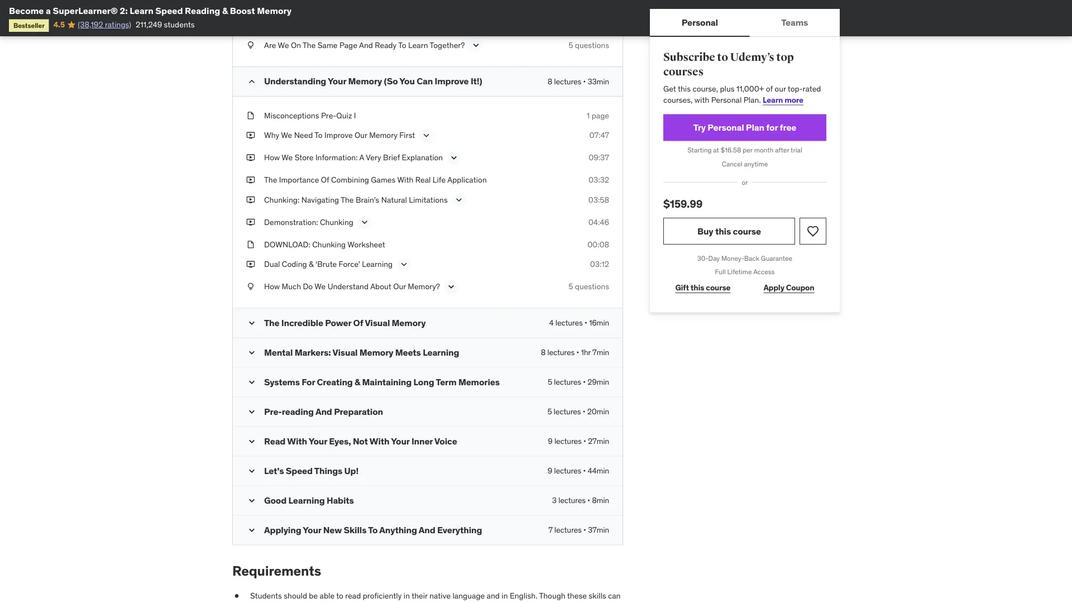 Task type: describe. For each thing, give the bounding box(es) containing it.
2 vertical spatial speed
[[286, 465, 313, 477]]

native
[[430, 591, 451, 601]]

0 horizontal spatial in
[[404, 591, 410, 601]]

'brute
[[316, 259, 337, 269]]

and inside download: diagnostic worksheet #1: establish a baseline reading speed and retent
[[319, 20, 333, 30]]

small image for applying
[[246, 525, 258, 536]]

how for how much do we understand about our memory?
[[264, 282, 280, 292]]

long
[[414, 376, 435, 388]]

09:37
[[589, 153, 610, 163]]

understanding your memory (so you can improve it!)
[[264, 75, 483, 87]]

your left inner
[[391, 436, 410, 447]]

small image for the
[[246, 318, 258, 329]]

how for how we store information: a very brief explanation
[[264, 153, 280, 163]]

brief
[[383, 153, 400, 163]]

xsmall image for dual coding & 'brute force' learning
[[246, 259, 255, 270]]

diagnostic
[[313, 9, 350, 19]]

course for gift this course
[[707, 283, 731, 293]]

requirements
[[232, 563, 321, 580]]

0 horizontal spatial to
[[289, 602, 296, 604]]

lectures left 44min
[[555, 466, 582, 476]]

lectures for can
[[555, 76, 582, 86]]

with
[[695, 95, 710, 105]]

xsmall image for 00:08
[[246, 239, 255, 250]]

5 up 4 lectures • 16min
[[569, 282, 574, 292]]

(so
[[384, 75, 398, 87]]

inner
[[412, 436, 433, 447]]

proficiently
[[363, 591, 402, 601]]

guarantee
[[762, 254, 793, 263]]

27min
[[588, 437, 610, 447]]

this for get
[[678, 84, 691, 94]]

1 horizontal spatial of
[[354, 317, 363, 329]]

boost
[[230, 5, 255, 16]]

understand
[[328, 282, 369, 292]]

full
[[716, 268, 726, 276]]

0 vertical spatial pre-
[[321, 110, 337, 120]]

plan.
[[744, 95, 762, 105]]

udemy's
[[731, 51, 775, 64]]

xsmall image for 04:46
[[246, 217, 255, 228]]

with for eyes,
[[370, 436, 390, 447]]

are
[[264, 40, 276, 50]]

it!)
[[471, 75, 483, 87]]

try personal plan for free
[[694, 122, 797, 133]]

about
[[371, 282, 392, 292]]

2 vertical spatial learning
[[289, 495, 325, 506]]

1 vertical spatial to
[[315, 130, 323, 140]]

your left new
[[303, 525, 322, 536]]

7 lectures • 37min
[[549, 525, 610, 535]]

4
[[550, 318, 554, 328]]

0 vertical spatial our
[[355, 130, 368, 140]]

9 lectures • 27min
[[548, 437, 610, 447]]

• for with
[[584, 437, 587, 447]]

for
[[302, 376, 315, 388]]

lectures left 20min at the bottom
[[554, 407, 581, 417]]

show lecture description image for how much do we understand about our memory?
[[446, 281, 457, 293]]

show lecture description image for limitations
[[454, 195, 465, 206]]

wishlist image
[[807, 225, 820, 238]]

with for combining
[[398, 175, 414, 185]]

questions for are we on the same page and ready to learn together?
[[575, 40, 610, 50]]

power
[[325, 317, 352, 329]]

small image for mental
[[246, 347, 258, 359]]

show lecture description image for demonstration: chunking
[[359, 217, 371, 228]]

demonstration: chunking
[[264, 217, 354, 227]]

rated
[[803, 84, 822, 94]]

1 vertical spatial learn
[[409, 40, 428, 50]]

need
[[294, 130, 313, 140]]

small image for understanding
[[246, 76, 258, 87]]

coding
[[282, 259, 307, 269]]

xsmall image for 07:47
[[246, 130, 255, 141]]

a inside download: diagnostic worksheet #1: establish a baseline reading speed and retent
[[437, 9, 442, 19]]

personal inside button
[[682, 16, 719, 28]]

store
[[295, 153, 314, 163]]

page
[[340, 40, 358, 50]]

up!
[[345, 465, 359, 477]]

9 for read with your eyes, not with your inner voice
[[548, 437, 553, 447]]

become a superlearner® 2: learn speed reading & boost memory
[[9, 5, 292, 16]]

very
[[366, 153, 382, 163]]

memory right the boost
[[257, 5, 292, 16]]

0 vertical spatial improve
[[435, 75, 469, 87]]

explanation
[[402, 153, 443, 163]]

chunking: navigating the brain's natural limitations
[[264, 195, 448, 205]]

1 horizontal spatial &
[[309, 259, 314, 269]]

personal button
[[650, 9, 750, 36]]

1 page
[[587, 110, 610, 120]]

their
[[412, 591, 428, 601]]

we for why
[[281, 130, 292, 140]]

personal inside get this course, plus 11,000+ of our top-rated courses, with personal plan.
[[712, 95, 742, 105]]

buy
[[698, 225, 714, 237]]

8 for mental markers: visual memory meets learning
[[541, 348, 546, 358]]

teams
[[782, 16, 809, 28]]

misconceptions pre-quiz i
[[264, 110, 356, 120]]

this for buy
[[716, 225, 732, 237]]

good
[[264, 495, 287, 506]]

• for can
[[584, 76, 586, 86]]

xsmall image for are we on the same page and ready to learn together?
[[246, 40, 255, 51]]

1 horizontal spatial be
[[309, 591, 318, 601]]

30-
[[698, 254, 709, 263]]

back
[[745, 254, 760, 263]]

download: for download: diagnostic worksheet #1: establish a baseline reading speed and retent
[[264, 9, 311, 19]]

everything
[[438, 525, 482, 536]]

xsmall image for how we store information: a very brief explanation
[[246, 152, 255, 163]]

4 lectures • 16min
[[550, 318, 610, 328]]

lectures right 3
[[559, 496, 586, 506]]

03:12
[[591, 259, 610, 269]]

we for are
[[278, 40, 289, 50]]

preparation
[[334, 406, 383, 418]]

0 horizontal spatial pre-
[[264, 406, 282, 418]]

1 horizontal spatial our
[[394, 282, 406, 292]]

do
[[303, 282, 313, 292]]

memory up 'systems for creating & maintaining long term memories'
[[360, 347, 394, 358]]

at
[[714, 146, 720, 155]]

together?
[[430, 40, 465, 50]]

33min
[[588, 76, 610, 86]]

page
[[592, 110, 610, 120]]

same
[[318, 40, 338, 50]]

brain's
[[356, 195, 380, 205]]

top-
[[788, 84, 803, 94]]

apply
[[764, 283, 785, 293]]

download: chunking worksheet
[[264, 239, 386, 250]]

1 vertical spatial improve
[[325, 130, 353, 140]]

reading inside download: diagnostic worksheet #1: establish a baseline reading speed and retent
[[264, 20, 293, 30]]

mental markers: visual memory meets learning
[[264, 347, 460, 358]]

courses
[[664, 65, 704, 79]]

worksheet for diagnostic
[[352, 9, 389, 19]]

5 down 8 lectures • 1hr 7min
[[548, 377, 553, 387]]

can
[[417, 75, 433, 87]]

2 horizontal spatial in
[[502, 591, 508, 601]]

skills
[[589, 591, 607, 601]]

ratings)
[[105, 20, 131, 30]]

xsmall image for how much do we understand about our memory?
[[246, 281, 255, 292]]

much
[[282, 282, 301, 292]]

0 vertical spatial to
[[399, 40, 407, 50]]

understanding
[[264, 75, 326, 87]]

applied
[[261, 602, 287, 604]]

• left 44min
[[584, 466, 586, 476]]

04:46
[[589, 217, 610, 227]]

0 horizontal spatial with
[[287, 436, 307, 447]]

subscribe
[[664, 51, 716, 64]]

language,
[[312, 602, 346, 604]]

worksheet for chunking
[[348, 239, 386, 250]]

able
[[320, 591, 335, 601]]

xsmall image for 1 page
[[246, 110, 255, 121]]

and right page
[[359, 40, 373, 50]]

incredible
[[282, 317, 323, 329]]

top
[[777, 51, 795, 64]]

2 vertical spatial &
[[355, 376, 361, 388]]

trial
[[791, 146, 803, 155]]

• for anything
[[584, 525, 587, 535]]

and right anything
[[419, 525, 436, 536]]

habits
[[327, 495, 354, 506]]

211,249
[[136, 20, 162, 30]]

• left 20min at the bottom
[[583, 407, 586, 417]]

for
[[767, 122, 779, 133]]

8 for understanding your memory (so you can improve it!)
[[548, 76, 553, 86]]

1
[[587, 110, 590, 120]]

bestseller
[[13, 21, 45, 30]]

month
[[755, 146, 774, 155]]



Task type: locate. For each thing, give the bounding box(es) containing it.
• left 27min
[[584, 437, 587, 447]]

life
[[433, 175, 446, 185]]

get this course, plus 11,000+ of our top-rated courses, with personal plan.
[[664, 84, 822, 105]]

2 vertical spatial personal
[[708, 122, 745, 133]]

1 small image from the top
[[246, 76, 258, 87]]

2 small image from the top
[[246, 407, 258, 418]]

9 up 3
[[548, 466, 553, 476]]

1 vertical spatial personal
[[712, 95, 742, 105]]

• left 37min
[[584, 525, 587, 535]]

8 left 1hr
[[541, 348, 546, 358]]

of
[[321, 175, 329, 185], [354, 317, 363, 329]]

meets
[[396, 347, 421, 358]]

1 vertical spatial visual
[[333, 347, 358, 358]]

1 vertical spatial download:
[[264, 239, 311, 250]]

xsmall image
[[246, 110, 255, 121], [246, 130, 255, 141], [246, 217, 255, 228], [246, 239, 255, 250], [232, 591, 241, 602]]

• left 8min on the right
[[588, 496, 591, 506]]

&
[[222, 5, 228, 16], [309, 259, 314, 269], [355, 376, 361, 388]]

worksheet inside download: diagnostic worksheet #1: establish a baseline reading speed and retent
[[352, 9, 389, 19]]

of right power
[[354, 317, 363, 329]]

1 horizontal spatial in
[[452, 602, 458, 604]]

1 vertical spatial this
[[716, 225, 732, 237]]

small image left read
[[246, 436, 258, 447]]

memory left (so
[[348, 75, 382, 87]]

your up quiz on the top
[[328, 75, 347, 87]]

we right why at the top of page
[[281, 130, 292, 140]]

5 questions for how much do we understand about our memory?
[[569, 282, 610, 292]]

questions down 03:12
[[575, 282, 610, 292]]

• left 16min
[[585, 318, 588, 328]]

2 horizontal spatial be
[[441, 602, 450, 604]]

our down i
[[355, 130, 368, 140]]

plus
[[721, 84, 735, 94]]

your left eyes,
[[309, 436, 327, 447]]

0 horizontal spatial &
[[222, 5, 228, 16]]

5 lectures • 20min
[[548, 407, 610, 417]]

1 horizontal spatial with
[[370, 436, 390, 447]]

we for how
[[282, 153, 293, 163]]

dual
[[264, 259, 280, 269]]

0 horizontal spatial be
[[250, 602, 259, 604]]

small image for read
[[246, 436, 258, 447]]

5 down 5 lectures • 29min
[[548, 407, 552, 417]]

voice
[[435, 436, 458, 447]]

visual up mental markers: visual memory meets learning on the bottom left
[[365, 317, 390, 329]]

8 lectures • 1hr 7min
[[541, 348, 610, 358]]

to left 'udemy's'
[[718, 51, 729, 64]]

memory up brief
[[369, 130, 398, 140]]

the right on
[[303, 40, 316, 50]]

2 vertical spatial learn
[[763, 95, 784, 105]]

how down why at the top of page
[[264, 153, 280, 163]]

2 horizontal spatial with
[[398, 175, 414, 185]]

1 horizontal spatial visual
[[365, 317, 390, 329]]

• left 29min
[[583, 377, 586, 387]]

show lecture description image down application
[[454, 195, 465, 206]]

this inside button
[[716, 225, 732, 237]]

navigating
[[302, 195, 339, 205]]

& left the boost
[[222, 5, 228, 16]]

3 small image from the top
[[246, 377, 258, 388]]

1 vertical spatial 9
[[548, 466, 553, 476]]

xsmall image for chunking: navigating the brain's natural limitations
[[246, 195, 255, 205]]

0 horizontal spatial show lecture description image
[[399, 259, 410, 270]]

5 small image from the top
[[246, 525, 258, 536]]

ready
[[375, 40, 397, 50]]

become
[[9, 5, 44, 16]]

lectures for with
[[555, 437, 582, 447]]

apply coupon button
[[752, 277, 827, 299]]

learning for mental markers: visual memory meets learning
[[423, 347, 460, 358]]

0 horizontal spatial our
[[355, 130, 368, 140]]

memory up meets
[[392, 317, 426, 329]]

applying your new skills to anything and everything
[[264, 525, 482, 536]]

small image
[[246, 76, 258, 87], [246, 407, 258, 418], [246, 436, 258, 447], [246, 495, 258, 507]]

superlearner®
[[53, 5, 118, 16]]

reading
[[185, 5, 220, 16], [264, 20, 293, 30]]

1 vertical spatial chunking
[[313, 239, 346, 250]]

chunking for demonstration:
[[320, 217, 354, 227]]

this right buy
[[716, 225, 732, 237]]

0 vertical spatial 5 questions
[[569, 40, 610, 50]]

1 vertical spatial &
[[309, 259, 314, 269]]

0 horizontal spatial visual
[[333, 347, 358, 358]]

5 xsmall image from the top
[[246, 195, 255, 205]]

download: for download: chunking worksheet
[[264, 239, 311, 250]]

1 vertical spatial a
[[360, 153, 365, 163]]

4 small image from the top
[[246, 495, 258, 507]]

how we store information: a very brief explanation
[[264, 153, 443, 163]]

9 for let's speed things up!
[[548, 466, 553, 476]]

1 vertical spatial pre-
[[264, 406, 282, 418]]

learn down the of
[[763, 95, 784, 105]]

a left very
[[360, 153, 365, 163]]

0 horizontal spatial 8
[[541, 348, 546, 358]]

29min
[[588, 377, 610, 387]]

download: diagnostic worksheet #1: establish a baseline reading speed and retent
[[264, 9, 474, 30]]

eyes,
[[329, 436, 351, 447]]

1 questions from the top
[[575, 40, 610, 50]]

1 vertical spatial speed
[[295, 20, 318, 30]]

• for long
[[583, 377, 586, 387]]

learning for dual coding & 'brute force' learning
[[362, 259, 393, 269]]

buy this course
[[698, 225, 762, 237]]

speed up on
[[295, 20, 318, 30]]

visual down the incredible power of visual memory
[[333, 347, 358, 358]]

0 vertical spatial 8
[[548, 76, 553, 86]]

1 horizontal spatial course
[[733, 225, 762, 237]]

this up courses,
[[678, 84, 691, 94]]

5 questions for are we on the same page and ready to learn together?
[[569, 40, 610, 50]]

lectures left 27min
[[555, 437, 582, 447]]

show lecture description image
[[454, 195, 465, 206], [399, 259, 410, 270]]

0 horizontal spatial of
[[321, 175, 329, 185]]

the up chunking:
[[264, 175, 277, 185]]

4 small image from the top
[[246, 466, 258, 477]]

1 horizontal spatial pre-
[[321, 110, 337, 120]]

1 horizontal spatial a
[[437, 9, 442, 19]]

0 horizontal spatial reading
[[185, 5, 220, 16]]

37min
[[588, 525, 610, 535]]

download: inside download: diagnostic worksheet #1: establish a baseline reading speed and retent
[[264, 9, 311, 19]]

0 vertical spatial learning
[[362, 259, 393, 269]]

real
[[416, 175, 431, 185]]

free
[[780, 122, 797, 133]]

reading up 'students'
[[185, 5, 220, 16]]

lectures
[[555, 76, 582, 86], [556, 318, 583, 328], [548, 348, 575, 358], [554, 377, 582, 387], [554, 407, 581, 417], [555, 437, 582, 447], [555, 466, 582, 476], [559, 496, 586, 506], [555, 525, 582, 535]]

0 vertical spatial how
[[264, 153, 280, 163]]

anything
[[380, 525, 417, 536]]

importance
[[279, 175, 319, 185]]

1 horizontal spatial 8
[[548, 76, 553, 86]]

& right 'creating'
[[355, 376, 361, 388]]

speed right let's
[[286, 465, 313, 477]]

speed inside download: diagnostic worksheet #1: establish a baseline reading speed and retent
[[295, 20, 318, 30]]

5 lectures • 29min
[[548, 377, 610, 387]]

quiz
[[337, 110, 352, 120]]

good learning habits
[[264, 495, 354, 506]]

lectures for long
[[554, 377, 582, 387]]

course down the full
[[707, 283, 731, 293]]

8 left 33min
[[548, 76, 553, 86]]

get
[[664, 84, 677, 94]]

lectures right 7
[[555, 525, 582, 535]]

course for buy this course
[[733, 225, 762, 237]]

to right ready
[[399, 40, 407, 50]]

2 small image from the top
[[246, 347, 258, 359]]

and
[[319, 20, 333, 30], [359, 40, 373, 50], [316, 406, 332, 418], [419, 525, 436, 536]]

any
[[298, 602, 310, 604]]

0 horizontal spatial a
[[360, 153, 365, 163]]

retent
[[335, 20, 359, 30]]

1 vertical spatial show lecture description image
[[399, 259, 410, 270]]

0 vertical spatial worksheet
[[352, 9, 389, 19]]

a left baseline
[[437, 9, 442, 19]]

0 horizontal spatial english.
[[460, 602, 487, 604]]

misconceptions
[[264, 110, 319, 120]]

a
[[46, 5, 51, 16]]

16min
[[590, 318, 610, 328]]

in right and
[[502, 591, 508, 601]]

5 questions down 03:12
[[569, 282, 610, 292]]

questions for how much do we understand about our memory?
[[575, 282, 610, 292]]

and right reading
[[316, 406, 332, 418]]

natural
[[382, 195, 407, 205]]

teams button
[[750, 9, 840, 36]]

dual coding & 'brute force' learning
[[264, 259, 393, 269]]

2:
[[120, 5, 128, 16]]

0 vertical spatial download:
[[264, 9, 311, 19]]

1 vertical spatial 5 questions
[[569, 282, 610, 292]]

0 horizontal spatial improve
[[325, 130, 353, 140]]

00:08
[[588, 239, 610, 250]]

be down students
[[250, 602, 259, 604]]

read with your eyes, not with your inner voice
[[264, 436, 458, 447]]

show lecture description image right together?
[[471, 40, 482, 51]]

1 horizontal spatial improve
[[435, 75, 469, 87]]

the incredible power of visual memory
[[264, 317, 426, 329]]

1hr
[[581, 348, 591, 358]]

personal up the $16.58
[[708, 122, 745, 133]]

lectures for anything
[[555, 525, 582, 535]]

small image for let's
[[246, 466, 258, 477]]

students
[[164, 20, 195, 30]]

lectures for memory
[[556, 318, 583, 328]]

2 download: from the top
[[264, 239, 311, 250]]

small image left understanding
[[246, 76, 258, 87]]

0 vertical spatial questions
[[575, 40, 610, 50]]

1 vertical spatial to
[[337, 591, 344, 601]]

baseline
[[443, 9, 474, 19]]

lectures left 1hr
[[548, 348, 575, 358]]

0 vertical spatial english.
[[510, 591, 538, 601]]

1 vertical spatial how
[[264, 282, 280, 292]]

lectures for learning
[[548, 348, 575, 358]]

in up materials on the left of page
[[404, 591, 410, 601]]

small image for pre-
[[246, 407, 258, 418]]

why we need to improve our memory first
[[264, 130, 415, 140]]

1 horizontal spatial learning
[[362, 259, 393, 269]]

to down should
[[289, 602, 296, 604]]

pre- up read
[[264, 406, 282, 418]]

0 vertical spatial of
[[321, 175, 329, 185]]

small image for good
[[246, 495, 258, 507]]

learning up term
[[423, 347, 460, 358]]

with right read
[[287, 436, 307, 447]]

2 horizontal spatial &
[[355, 376, 361, 388]]

small image left reading
[[246, 407, 258, 418]]

gift this course
[[676, 283, 731, 293]]

after
[[776, 146, 790, 155]]

learning down let's speed things up!
[[289, 495, 325, 506]]

small image for systems
[[246, 377, 258, 388]]

small image left mental
[[246, 347, 258, 359]]

9 down 5 lectures • 20min
[[548, 437, 553, 447]]

2 5 questions from the top
[[569, 282, 610, 292]]

2 xsmall image from the top
[[246, 40, 255, 51]]

1 horizontal spatial show lecture description image
[[454, 195, 465, 206]]

improve left it!)
[[435, 75, 469, 87]]

tab list
[[650, 9, 840, 37]]

2 horizontal spatial to
[[718, 51, 729, 64]]

0 horizontal spatial learning
[[289, 495, 325, 506]]

show lecture description image for why we need to improve our memory first
[[421, 130, 432, 141]]

0 vertical spatial speed
[[156, 5, 183, 16]]

1 horizontal spatial reading
[[264, 20, 293, 30]]

0 vertical spatial 9
[[548, 437, 553, 447]]

chunking up download: chunking worksheet
[[320, 217, 354, 227]]

0 vertical spatial show lecture description image
[[454, 195, 465, 206]]

i
[[354, 110, 356, 120]]

learning up about on the left
[[362, 259, 393, 269]]

lectures down 8 lectures • 1hr 7min
[[554, 377, 582, 387]]

(38,192
[[78, 20, 103, 30]]

small image
[[246, 318, 258, 329], [246, 347, 258, 359], [246, 377, 258, 388], [246, 466, 258, 477], [246, 525, 258, 536]]

1 horizontal spatial to
[[337, 591, 344, 601]]

should
[[284, 591, 307, 601]]

1 vertical spatial our
[[394, 282, 406, 292]]

1 vertical spatial questions
[[575, 282, 610, 292]]

english. left though on the bottom
[[510, 591, 538, 601]]

0 horizontal spatial to
[[315, 130, 323, 140]]

pre- up the why we need to improve our memory first
[[321, 110, 337, 120]]

1 5 questions from the top
[[569, 40, 610, 50]]

1 horizontal spatial to
[[368, 525, 378, 536]]

1 vertical spatial course
[[707, 283, 731, 293]]

questions
[[575, 40, 610, 50], [575, 282, 610, 292]]

let's
[[264, 465, 284, 477]]

we left on
[[278, 40, 289, 50]]

show lecture description image down brain's
[[359, 217, 371, 228]]

1 vertical spatial of
[[354, 317, 363, 329]]

3 xsmall image from the top
[[246, 152, 255, 163]]

0 vertical spatial chunking
[[320, 217, 354, 227]]

we right do
[[315, 282, 326, 292]]

• left 33min
[[584, 76, 586, 86]]

worksheet
[[352, 9, 389, 19], [348, 239, 386, 250]]

pre-
[[321, 110, 337, 120], [264, 406, 282, 418]]

maintaining
[[362, 376, 412, 388]]

1 vertical spatial worksheet
[[348, 239, 386, 250]]

small image left incredible
[[246, 318, 258, 329]]

how left "much"
[[264, 282, 280, 292]]

learn up 211,249
[[130, 5, 154, 16]]

the down combining
[[341, 195, 354, 205]]

improve down quiz on the top
[[325, 130, 353, 140]]

0 vertical spatial to
[[718, 51, 729, 64]]

0 vertical spatial this
[[678, 84, 691, 94]]

lectures left 33min
[[555, 76, 582, 86]]

0 vertical spatial visual
[[365, 317, 390, 329]]

0 vertical spatial reading
[[185, 5, 220, 16]]

1 xsmall image from the top
[[246, 9, 255, 20]]

read
[[346, 591, 361, 601]]

course inside button
[[733, 225, 762, 237]]

1 vertical spatial learning
[[423, 347, 460, 358]]

5 up 8 lectures • 33min
[[569, 40, 574, 50]]

1 download: from the top
[[264, 9, 311, 19]]

learn left together?
[[409, 40, 428, 50]]

3 small image from the top
[[246, 436, 258, 447]]

this for gift
[[691, 283, 705, 293]]

small image left applying
[[246, 525, 258, 536]]

reading up are
[[264, 20, 293, 30]]

our
[[355, 130, 368, 140], [394, 282, 406, 292]]

chunking for download:
[[313, 239, 346, 250]]

skills
[[344, 525, 367, 536]]

1 vertical spatial reading
[[264, 20, 293, 30]]

with
[[398, 175, 414, 185], [287, 436, 307, 447], [370, 436, 390, 447]]

1 horizontal spatial learn
[[409, 40, 428, 50]]

2 how from the top
[[264, 282, 280, 292]]

limitations
[[409, 195, 448, 205]]

starting
[[688, 146, 712, 155]]

xsmall image
[[246, 9, 255, 20], [246, 40, 255, 51], [246, 152, 255, 163], [246, 175, 255, 186], [246, 195, 255, 205], [246, 259, 255, 270], [246, 281, 255, 292]]

to right skills
[[368, 525, 378, 536]]

lectures right 4
[[556, 318, 583, 328]]

be up any
[[309, 591, 318, 601]]

2 vertical spatial to
[[289, 602, 296, 604]]

0 horizontal spatial course
[[707, 283, 731, 293]]

show lecture description image for learning
[[399, 259, 410, 270]]

(38,192 ratings)
[[78, 20, 131, 30]]

2 horizontal spatial learn
[[763, 95, 784, 105]]

07:47
[[590, 130, 610, 140]]

personal down plus
[[712, 95, 742, 105]]

0 vertical spatial a
[[437, 9, 442, 19]]

7min
[[593, 348, 610, 358]]

the up mental
[[264, 317, 280, 329]]

english. down the language
[[460, 602, 487, 604]]

with left real
[[398, 175, 414, 185]]

• left 1hr
[[577, 348, 580, 358]]

term
[[436, 376, 457, 388]]

2 horizontal spatial to
[[399, 40, 407, 50]]

1 how from the top
[[264, 153, 280, 163]]

1 vertical spatial english.
[[460, 602, 487, 604]]

5 questions up 33min
[[569, 40, 610, 50]]

though
[[540, 591, 566, 601]]

2 vertical spatial this
[[691, 283, 705, 293]]

7 xsmall image from the top
[[246, 281, 255, 292]]

this
[[678, 84, 691, 94], [716, 225, 732, 237], [691, 283, 705, 293]]

0 horizontal spatial learn
[[130, 5, 154, 16]]

2 vertical spatial to
[[368, 525, 378, 536]]

show lecture description image for are we on the same page and ready to learn together?
[[471, 40, 482, 51]]

lifetime
[[728, 268, 753, 276]]

of up navigating
[[321, 175, 329, 185]]

application
[[448, 175, 487, 185]]

show lecture description image for how we store information: a very brief explanation
[[449, 152, 460, 163]]

4 xsmall image from the top
[[246, 175, 255, 186]]

speed up 211,249 students
[[156, 5, 183, 16]]

2 questions from the top
[[575, 282, 610, 292]]

small image left good
[[246, 495, 258, 507]]

learn more
[[763, 95, 804, 105]]

0 vertical spatial learn
[[130, 5, 154, 16]]

to inside subscribe to udemy's top courses
[[718, 51, 729, 64]]

let's speed things up!
[[264, 465, 359, 477]]

0 vertical spatial personal
[[682, 16, 719, 28]]

we left "store"
[[282, 153, 293, 163]]

• for memory
[[585, 318, 588, 328]]

small image left let's
[[246, 466, 258, 477]]

how
[[264, 153, 280, 163], [264, 282, 280, 292]]

show lecture description image up application
[[449, 152, 460, 163]]

things
[[315, 465, 343, 477]]

show lecture description image
[[471, 40, 482, 51], [421, 130, 432, 141], [449, 152, 460, 163], [359, 217, 371, 228], [446, 281, 457, 293]]

our right about on the left
[[394, 282, 406, 292]]

tab list containing personal
[[650, 9, 840, 37]]

0 vertical spatial course
[[733, 225, 762, 237]]

6 xsmall image from the top
[[246, 259, 255, 270]]

• for learning
[[577, 348, 580, 358]]

small image left the systems
[[246, 377, 258, 388]]

0 vertical spatial &
[[222, 5, 228, 16]]

this inside get this course, plus 11,000+ of our top-rated courses, with personal plan.
[[678, 84, 691, 94]]

chunking
[[320, 217, 354, 227], [313, 239, 346, 250]]

1 small image from the top
[[246, 318, 258, 329]]

1 vertical spatial 8
[[541, 348, 546, 358]]



Task type: vqa. For each thing, say whether or not it's contained in the screenshot.
pre- to the top
yes



